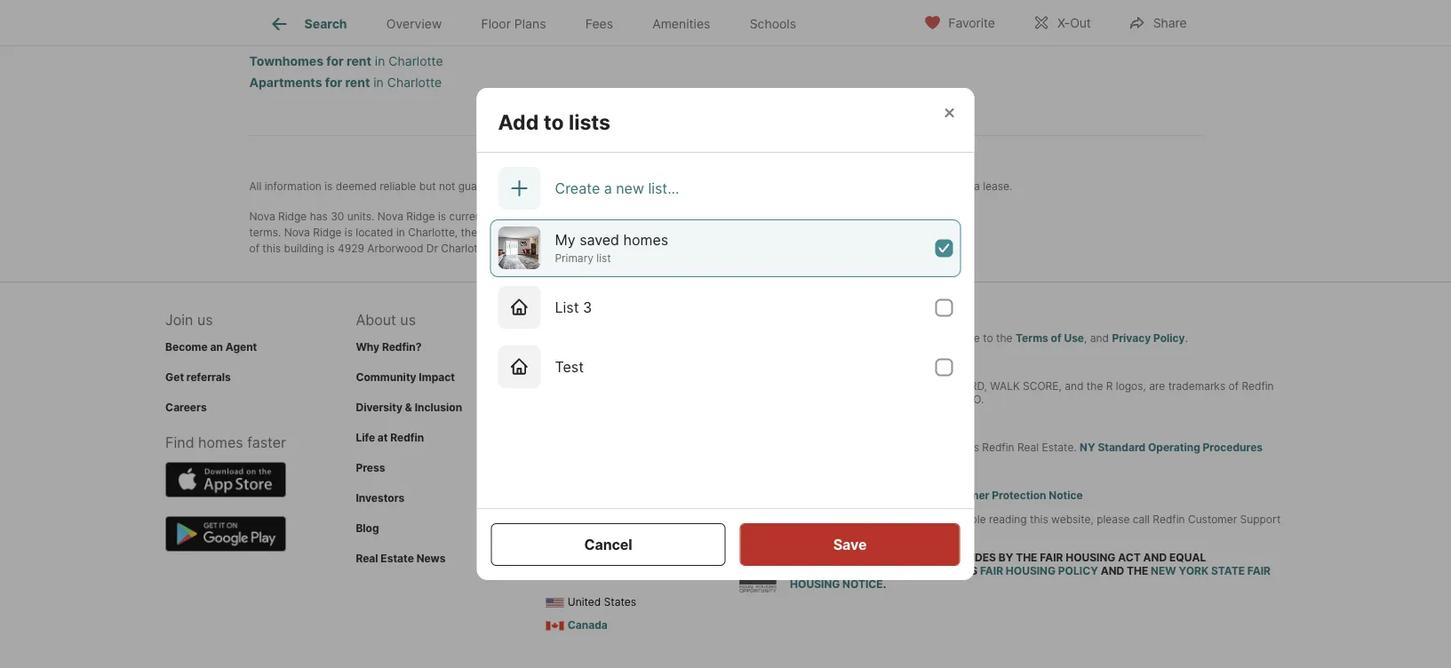 Task type: describe. For each thing, give the bounding box(es) containing it.
us for about us
[[400, 311, 416, 328]]

create a new list... button
[[491, 160, 961, 217]]

in right search
[[348, 11, 358, 26]]

0 vertical spatial .
[[1186, 332, 1189, 344]]

nova ridge has 30 units. nova ridge is currently renting between $972 and $1521 per month, and offering  12 month lease terms. nova ridge is located in charlotte, the 28208 zipcode, and the charlotte-mecklenburg school district. the full address of this building is 4929 arborwood dr charlotte, nc 28208.
[[249, 210, 884, 255]]

fees tab
[[566, 3, 633, 45]]

charlotte for townhomes for rent in charlotte
[[389, 53, 443, 68]]

and right score, in the right of the page
[[1065, 380, 1084, 393]]

create
[[555, 180, 600, 197]]

consumer
[[936, 489, 990, 502]]

0 vertical spatial not
[[439, 180, 456, 193]]

ny standard operating procedures link
[[1080, 441, 1263, 454]]

1-
[[791, 526, 802, 539]]

charlotte for houses for rent in charlotte
[[361, 32, 415, 47]]

notice
[[1049, 489, 1083, 502]]

may
[[640, 180, 661, 193]]

2 vertical spatial to
[[828, 441, 838, 454]]

join
[[165, 311, 193, 328]]

rent for apartments for rent
[[345, 75, 370, 90]]

test
[[555, 358, 584, 376]]

new york state fair housing notice
[[790, 565, 1271, 591]]

us for find us
[[579, 311, 595, 328]]

currently
[[449, 210, 494, 223]]

call
[[1133, 513, 1150, 526]]

0 horizontal spatial .
[[879, 526, 882, 539]]

redfin for and
[[737, 380, 775, 393]]

equal
[[1170, 552, 1207, 565]]

1 horizontal spatial ridge
[[313, 226, 342, 239]]

property
[[891, 180, 934, 193]]

1 horizontal spatial nova
[[284, 226, 310, 239]]

located
[[356, 226, 393, 239]]

find homes faster
[[165, 434, 286, 451]]

at inside if you are using a screen reader, or having trouble reading this website, please call redfin customer support for help at
[[779, 526, 788, 539]]

home
[[604, 497, 635, 509]]

faster
[[247, 434, 286, 451]]

redfin up between
[[522, 180, 555, 193]]

townhomes for rent in charlotte
[[249, 53, 443, 68]]

customer
[[1189, 513, 1238, 526]]

the
[[803, 226, 823, 239]]

address
[[844, 226, 884, 239]]

redfin.
[[835, 308, 870, 320]]

new
[[917, 441, 940, 454]]

policy
[[1154, 332, 1186, 344]]

are inside redfin and all redfin variants, title forward, walk score, and the r logos, are trademarks of redfin corporation, registered or pending in the uspto.
[[1150, 380, 1166, 393]]

diversity & inclusion
[[356, 401, 462, 414]]

estate.
[[1042, 441, 1077, 454]]

1 horizontal spatial the
[[1127, 565, 1149, 578]]

and up 'school'
[[724, 210, 743, 223]]

licensed
[[783, 441, 825, 454]]

0 vertical spatial at
[[378, 432, 388, 445]]

new
[[616, 180, 644, 197]]

real estate news button
[[356, 553, 446, 565]]

reading
[[989, 513, 1027, 526]]

rental
[[859, 180, 888, 193]]

are inside if you are using a screen reader, or having trouble reading this website, please call redfin customer support for help at
[[768, 513, 784, 526]]

favorite button
[[909, 4, 1011, 40]]

impact
[[419, 371, 455, 384]]

redfin is licensed to do business in new york as redfin real estate. ny standard operating procedures
[[737, 441, 1263, 454]]

walk
[[991, 380, 1020, 393]]

contact
[[809, 180, 847, 193]]

renting
[[497, 210, 533, 223]]

and up charlotte-
[[611, 210, 630, 223]]

terms of use link
[[1016, 332, 1085, 344]]

the down title
[[926, 393, 943, 406]]

help center button
[[547, 371, 609, 384]]

charlotte for condos for rent in charlotte
[[362, 11, 416, 26]]

an
[[210, 341, 223, 354]]

1 horizontal spatial all
[[873, 308, 885, 320]]

0 horizontal spatial fair
[[980, 565, 1004, 578]]

bay equity home loans
[[547, 497, 668, 509]]

in up apartments for rent in charlotte
[[375, 53, 385, 68]]

2 horizontal spatial you
[[930, 332, 949, 344]]

1 horizontal spatial .
[[883, 578, 887, 591]]

add to lists dialog
[[477, 88, 975, 581]]

if you are using a screen reader, or having trouble reading this website, please call redfin customer support for help at
[[737, 513, 1281, 539]]

equal housing opportunity image
[[737, 550, 780, 593]]

is left currently at the left
[[438, 210, 446, 223]]

equity
[[568, 497, 601, 509]]

the down $972
[[584, 226, 601, 239]]

schools tab
[[730, 3, 816, 45]]

affiliates
[[594, 180, 637, 193]]

list 3
[[555, 299, 592, 316]]

of inside redfin and all redfin variants, title forward, walk score, and the r logos, are trademarks of redfin corporation, registered or pending in the uspto.
[[1229, 380, 1239, 393]]

0 horizontal spatial nova
[[249, 210, 275, 223]]

opportunity
[[790, 565, 869, 578]]

nc
[[494, 242, 510, 255]]

a inside button
[[604, 180, 612, 197]]

1 horizontal spatial you
[[787, 180, 806, 193]]

save button
[[740, 524, 961, 566]]

12
[[788, 210, 799, 223]]

in inside redfin and all redfin variants, title forward, walk score, and the r logos, are trademarks of redfin corporation, registered or pending in the uspto.
[[914, 393, 923, 406]]

bay
[[547, 497, 566, 509]]

variants,
[[855, 380, 898, 393]]

reliable
[[380, 180, 416, 193]]

tab list containing search
[[249, 0, 830, 45]]

but
[[419, 180, 436, 193]]

search
[[305, 16, 347, 31]]

3
[[583, 299, 592, 316]]

a right sign
[[974, 180, 980, 193]]

0 horizontal spatial real
[[356, 553, 378, 565]]

housing inside new york state fair housing notice
[[790, 578, 840, 591]]

and down between
[[562, 226, 581, 239]]

consumer protection notice
[[936, 489, 1083, 502]]

favorite
[[949, 16, 996, 31]]

help
[[547, 371, 571, 384]]

has
[[310, 210, 328, 223]]

school
[[724, 226, 758, 239]]

1 horizontal spatial housing
[[1006, 565, 1056, 578]]

agent
[[226, 341, 257, 354]]

houses for rent in charlotte
[[249, 32, 415, 47]]

download the redfin app from the google play store image
[[165, 517, 286, 552]]

community impact button
[[356, 371, 455, 384]]

download the redfin app on the apple app store image
[[165, 462, 286, 498]]

consumer protection notice link
[[936, 489, 1083, 502]]

0 horizontal spatial homes
[[198, 434, 243, 451]]

schools
[[750, 16, 797, 31]]

become an agent button
[[165, 341, 257, 354]]

diversity & inclusion button
[[356, 401, 462, 414]]

fair inside the redfin is committed to and abides by the fair housing act and equal opportunity act. read redfin's
[[1040, 552, 1064, 565]]

redfin down &
[[391, 432, 424, 445]]

corporation,
[[737, 393, 800, 406]]

if
[[778, 180, 784, 193]]

become
[[165, 341, 208, 354]]

act.
[[871, 565, 896, 578]]

get referrals button
[[165, 371, 231, 384]]

and right ','
[[1091, 332, 1110, 344]]

or left sign
[[937, 180, 948, 193]]

canadian flag image
[[547, 622, 564, 631]]

2 horizontal spatial and
[[1144, 552, 1167, 565]]

townhomes
[[249, 53, 324, 68]]

for for houses
[[298, 32, 316, 47]]

2 horizontal spatial ridge
[[407, 210, 435, 223]]

policy
[[1059, 565, 1099, 578]]

in inside nova ridge has 30 units. nova ridge is currently renting between $972 and $1521 per month, and offering  12 month lease terms. nova ridge is located in charlotte, the 28208 zipcode, and the charlotte-mecklenburg school district. the full address of this building is 4929 arborwood dr charlotte, nc 28208.
[[396, 226, 405, 239]]

updated
[[737, 332, 781, 344]]

x-
[[1058, 16, 1071, 31]]

center
[[573, 371, 609, 384]]

is up 4929
[[345, 226, 353, 239]]



Task type: locate. For each thing, give the bounding box(es) containing it.
1 horizontal spatial find
[[547, 311, 575, 328]]

0 vertical spatial find
[[547, 311, 575, 328]]

1 horizontal spatial us
[[400, 311, 416, 328]]

is left 4929
[[327, 242, 335, 255]]

information up has
[[265, 180, 322, 193]]

news
[[417, 553, 446, 565]]

and up redfin's
[[931, 552, 955, 565]]

list box
[[491, 220, 961, 399]]

charlotte for apartments for rent in charlotte
[[387, 75, 442, 90]]

are right logos,
[[1150, 380, 1166, 393]]

0 horizontal spatial to
[[544, 109, 564, 134]]

as
[[968, 441, 980, 454]]

get referrals
[[165, 371, 231, 384]]

share
[[808, 356, 837, 368]]

0 horizontal spatial all
[[249, 180, 262, 193]]

0 horizontal spatial you
[[747, 513, 765, 526]]

us right 'join'
[[197, 311, 213, 328]]

and left 'all'
[[778, 380, 797, 393]]

0 vertical spatial this
[[263, 242, 281, 255]]

0 horizontal spatial at
[[378, 432, 388, 445]]

in up 'arborwood'
[[396, 226, 405, 239]]

of inside nova ridge has 30 units. nova ridge is currently renting between $972 and $1521 per month, and offering  12 month lease terms. nova ridge is located in charlotte, the 28208 zipcode, and the charlotte-mecklenburg school district. the full address of this building is 4929 arborwood dr charlotte, nc 28208.
[[249, 242, 260, 255]]

,
[[1085, 332, 1088, 344]]

homes inside my saved homes primary list
[[624, 231, 669, 248]]

for down townhomes for rent in charlotte
[[325, 75, 342, 90]]

information
[[265, 180, 322, 193], [906, 356, 966, 368]]

tab list
[[249, 0, 830, 45]]

redfin right "as"
[[983, 441, 1015, 454]]

for inside if you are using a screen reader, or having trouble reading this website, please call redfin customer support for help at
[[737, 526, 751, 539]]

2 us from the left
[[400, 311, 416, 328]]

1 vertical spatial are
[[768, 513, 784, 526]]

become an agent
[[165, 341, 257, 354]]

and up new at the right of the page
[[1144, 552, 1167, 565]]

2 vertical spatial of
[[1229, 380, 1239, 393]]

ridge down has
[[313, 226, 342, 239]]

forward,
[[933, 380, 988, 393]]

redfin
[[737, 380, 775, 393], [814, 380, 852, 393], [790, 552, 829, 565]]

to right agree
[[983, 332, 994, 344]]

is left deemed
[[325, 180, 333, 193]]

photo of 4929 arborwood dr image
[[498, 227, 541, 269]]

0 horizontal spatial this
[[263, 242, 281, 255]]

2 horizontal spatial us
[[579, 311, 595, 328]]

united states
[[568, 596, 637, 609]]

this down terms.
[[263, 242, 281, 255]]

2 horizontal spatial of
[[1229, 380, 1239, 393]]

for for townhomes
[[327, 53, 344, 68]]

ridge left has
[[278, 210, 307, 223]]

do
[[737, 356, 751, 368]]

0 vertical spatial are
[[1150, 380, 1166, 393]]

1 horizontal spatial at
[[779, 526, 788, 539]]

redfin's
[[930, 565, 978, 578]]

0 horizontal spatial not
[[439, 180, 456, 193]]

the inside the redfin is committed to and abides by the fair housing act and equal opportunity act. read redfin's
[[1016, 552, 1038, 565]]

charlotte, down currently at the left
[[441, 242, 491, 255]]

1 horizontal spatial to
[[828, 441, 838, 454]]

procedures
[[1203, 441, 1263, 454]]

1 vertical spatial to
[[983, 332, 994, 344]]

not
[[439, 180, 456, 193], [754, 356, 771, 368]]

nova up located
[[378, 210, 404, 223]]

at left 1-
[[779, 526, 788, 539]]

nova
[[249, 210, 275, 223], [378, 210, 404, 223], [284, 226, 310, 239]]

0 horizontal spatial information
[[265, 180, 322, 193]]

1 vertical spatial not
[[754, 356, 771, 368]]

in down title
[[914, 393, 923, 406]]

1 horizontal spatial fair
[[1040, 552, 1064, 565]]

. down reader,
[[879, 526, 882, 539]]

x-out
[[1058, 16, 1092, 31]]

in down townhomes for rent in charlotte
[[374, 75, 384, 90]]

0 vertical spatial information
[[265, 180, 322, 193]]

redfin
[[522, 180, 555, 193], [1242, 380, 1275, 393], [391, 432, 424, 445], [737, 441, 769, 454], [983, 441, 1015, 454], [1153, 513, 1186, 526]]

information up title
[[906, 356, 966, 368]]

a up 844-
[[817, 513, 823, 526]]

1 vertical spatial this
[[1030, 513, 1049, 526]]

nova up building at the top of page
[[284, 226, 310, 239]]

for for apartments
[[325, 75, 342, 90]]

redfin down corporation,
[[737, 441, 769, 454]]

ridge
[[278, 210, 307, 223], [407, 210, 435, 223], [313, 226, 342, 239]]

add to lists element
[[498, 88, 632, 135]]

my
[[555, 231, 576, 248]]

rent up houses for rent in charlotte
[[320, 11, 344, 26]]

charlotte, up dr in the left top of the page
[[408, 226, 458, 239]]

primary
[[555, 252, 594, 265]]

1 horizontal spatial this
[[1030, 513, 1049, 526]]

housing down opportunity
[[790, 578, 840, 591]]

life
[[356, 432, 375, 445]]

0 vertical spatial charlotte,
[[408, 226, 458, 239]]

1 horizontal spatial and
[[1101, 565, 1125, 578]]

1 vertical spatial of
[[1051, 332, 1062, 344]]

this right reading
[[1030, 513, 1049, 526]]

and left its
[[558, 180, 576, 193]]

overview tab
[[367, 3, 462, 45]]

all up terms.
[[249, 180, 262, 193]]

my saved homes primary list
[[555, 231, 669, 265]]

the left r
[[1087, 380, 1104, 393]]

logos,
[[1116, 380, 1147, 393]]

2 vertical spatial you
[[747, 513, 765, 526]]

2 horizontal spatial to
[[983, 332, 994, 344]]

redfin inside the redfin is committed to and abides by the fair housing act and equal opportunity act. read redfin's
[[790, 552, 829, 565]]

floor
[[481, 16, 511, 31]]

of down terms.
[[249, 242, 260, 255]]

real down the blog
[[356, 553, 378, 565]]

sell
[[774, 356, 792, 368]]

0 vertical spatial you
[[787, 180, 806, 193]]

terms.
[[249, 226, 281, 239]]

1 horizontal spatial information
[[906, 356, 966, 368]]

a left rental
[[850, 180, 856, 193]]

use
[[1064, 332, 1085, 344]]

floor plans tab
[[462, 3, 566, 45]]

for up houses for rent in charlotte
[[300, 11, 317, 26]]

real estate news
[[356, 553, 446, 565]]

to inside add to lists element
[[544, 109, 564, 134]]

us for join us
[[197, 311, 213, 328]]

My saved homes checkbox
[[936, 240, 953, 257]]

and
[[558, 180, 576, 193], [611, 210, 630, 223], [724, 210, 743, 223], [562, 226, 581, 239], [1091, 332, 1110, 344], [778, 380, 797, 393], [1065, 380, 1084, 393]]

the
[[461, 226, 478, 239], [584, 226, 601, 239], [997, 332, 1013, 344], [1087, 380, 1104, 393], [926, 393, 943, 406]]

redfin inside if you are using a screen reader, or having trouble reading this website, please call redfin customer support for help at
[[1153, 513, 1186, 526]]

find for find us
[[547, 311, 575, 328]]

rent down search
[[319, 32, 343, 47]]

fair down by
[[980, 565, 1004, 578]]

for down search
[[298, 32, 316, 47]]

1 vertical spatial at
[[779, 526, 788, 539]]

is left licensed
[[772, 441, 780, 454]]

act
[[1119, 552, 1141, 565]]

list box containing my saved homes
[[491, 220, 961, 399]]

28208
[[481, 226, 513, 239]]

rent down townhomes for rent in charlotte
[[345, 75, 370, 90]]

the up fair housing policy link
[[1016, 552, 1038, 565]]

0 horizontal spatial housing
[[790, 578, 840, 591]]

you
[[787, 180, 806, 193], [930, 332, 949, 344], [747, 513, 765, 526]]

the left terms
[[997, 332, 1013, 344]]

agree
[[952, 332, 980, 344]]

condos
[[249, 11, 297, 26]]

full
[[826, 226, 841, 239]]

terms
[[1016, 332, 1049, 344]]

ridge down but
[[407, 210, 435, 223]]

read
[[899, 565, 928, 578]]

in up townhomes for rent in charlotte
[[347, 32, 357, 47]]

homes
[[624, 231, 669, 248], [198, 434, 243, 451]]

find down 'careers' button
[[165, 434, 194, 451]]

us
[[197, 311, 213, 328], [400, 311, 416, 328], [579, 311, 595, 328]]

add
[[498, 109, 539, 134]]

us right list
[[579, 311, 595, 328]]

of right "trademarks"
[[1229, 380, 1239, 393]]

deemed
[[336, 180, 377, 193]]

fair housing policy and the
[[980, 565, 1151, 578]]

committed
[[844, 552, 911, 565]]

0 vertical spatial all
[[249, 180, 262, 193]]

1 vertical spatial find
[[165, 434, 194, 451]]

redfin up opportunity
[[790, 552, 829, 565]]

0 vertical spatial homes
[[624, 231, 669, 248]]

fair up fair housing policy link
[[1040, 552, 1064, 565]]

its
[[579, 180, 591, 193]]

support
[[1241, 513, 1281, 526]]

for for condos
[[300, 11, 317, 26]]

charlotte-
[[604, 226, 655, 239]]

redfin right 'call' on the bottom right
[[1153, 513, 1186, 526]]

the down the act
[[1127, 565, 1149, 578]]

housing inside the redfin is committed to and abides by the fair housing act and equal opportunity act. read redfin's
[[1066, 552, 1116, 565]]

4929
[[338, 242, 364, 255]]

30
[[331, 210, 344, 223]]

rent for townhomes for rent
[[347, 53, 372, 68]]

redfin right "trademarks"
[[1242, 380, 1275, 393]]

not right but
[[439, 180, 456, 193]]

all information is deemed reliable but not guaranteed. redfin and its affiliates may receive compensation if you contact a rental property or sign a lease.
[[249, 180, 1013, 193]]

you inside if you are using a screen reader, or having trouble reading this website, please call redfin customer support for help at
[[747, 513, 765, 526]]

this inside nova ridge has 30 units. nova ridge is currently renting between $972 and $1521 per month, and offering  12 month lease terms. nova ridge is located in charlotte, the 28208 zipcode, and the charlotte-mecklenburg school district. the full address of this building is 4929 arborwood dr charlotte, nc 28208.
[[263, 242, 281, 255]]

for down houses for rent in charlotte
[[327, 53, 344, 68]]

in left new on the right of page
[[905, 441, 914, 454]]

rent for houses for rent
[[319, 32, 343, 47]]

list
[[597, 252, 611, 265]]

and down the act
[[1101, 565, 1125, 578]]

0 vertical spatial real
[[1018, 441, 1039, 454]]

homes up download the redfin app on the apple app store image
[[198, 434, 243, 451]]

redfin inside redfin and all redfin variants, title forward, walk score, and the r logos, are trademarks of redfin corporation, registered or pending in the uspto.
[[1242, 380, 1275, 393]]

all left rights
[[873, 308, 885, 320]]

referrals
[[187, 371, 231, 384]]

guaranteed.
[[459, 180, 519, 193]]

housing down by
[[1006, 565, 1056, 578]]

0 horizontal spatial ridge
[[278, 210, 307, 223]]

by
[[859, 332, 872, 344]]

to
[[914, 552, 929, 565]]

loans
[[637, 497, 668, 509]]

or left having
[[901, 513, 912, 526]]

redfin up corporation,
[[737, 380, 775, 393]]

or right sell
[[794, 356, 805, 368]]

us flag image
[[547, 599, 564, 608]]

1 vertical spatial charlotte,
[[441, 242, 491, 255]]

0 horizontal spatial the
[[1016, 552, 1038, 565]]

us up redfin?
[[400, 311, 416, 328]]

1 us from the left
[[197, 311, 213, 328]]

compensation
[[704, 180, 775, 193]]

1 horizontal spatial not
[[754, 356, 771, 368]]

a left new
[[604, 180, 612, 197]]

1 vertical spatial information
[[906, 356, 966, 368]]

. up "trademarks"
[[1186, 332, 1189, 344]]

month,
[[685, 210, 721, 223]]

0 horizontal spatial and
[[931, 552, 955, 565]]

3 us from the left
[[579, 311, 595, 328]]

redfin?
[[382, 341, 422, 354]]

1 horizontal spatial real
[[1018, 441, 1039, 454]]

lease
[[837, 210, 864, 223]]

press
[[356, 462, 385, 475]]

$972
[[582, 210, 608, 223]]

1 horizontal spatial of
[[1051, 332, 1062, 344]]

1 vertical spatial you
[[930, 332, 949, 344]]

list box inside add to lists dialog
[[491, 220, 961, 399]]

the down currently at the left
[[461, 226, 478, 239]]

1 vertical spatial real
[[356, 553, 378, 565]]

1-844-759-7732 .
[[791, 526, 882, 539]]

a inside if you are using a screen reader, or having trouble reading this website, please call redfin customer support for help at
[[817, 513, 823, 526]]

List 3 checkbox
[[936, 299, 953, 317]]

do not sell or share my personal information
[[737, 356, 966, 368]]

arborwood
[[367, 242, 424, 255]]

2 horizontal spatial housing
[[1066, 552, 1116, 565]]

to right add
[[544, 109, 564, 134]]

1 horizontal spatial homes
[[624, 231, 669, 248]]

amenities tab
[[633, 3, 730, 45]]

community impact
[[356, 371, 455, 384]]

do not sell or share my personal information link
[[737, 356, 966, 368]]

find for find homes faster
[[165, 434, 194, 451]]

2 horizontal spatial nova
[[378, 210, 404, 223]]

fees
[[586, 16, 613, 31]]

1 vertical spatial all
[[873, 308, 885, 320]]

redfin up registered
[[814, 380, 852, 393]]

1 vertical spatial .
[[879, 526, 882, 539]]

to left "do"
[[828, 441, 838, 454]]

nova up terms.
[[249, 210, 275, 223]]

1 vertical spatial homes
[[198, 434, 243, 451]]

this inside if you are using a screen reader, or having trouble reading this website, please call redfin customer support for help at
[[1030, 513, 1049, 526]]

cancel button
[[491, 524, 726, 566]]

between
[[536, 210, 579, 223]]

real left estate.
[[1018, 441, 1039, 454]]

or inside redfin and all redfin variants, title forward, walk score, and the r logos, are trademarks of redfin corporation, registered or pending in the uspto.
[[857, 393, 868, 406]]

not right do
[[754, 356, 771, 368]]

are up help
[[768, 513, 784, 526]]

uspto.
[[946, 393, 984, 406]]

fair right state
[[1248, 565, 1271, 578]]

or down the variants,
[[857, 393, 868, 406]]

create a new list...
[[555, 180, 680, 197]]

units.
[[347, 210, 375, 223]]

estate
[[381, 553, 414, 565]]

. down the act.
[[883, 578, 887, 591]]

housing up policy
[[1066, 552, 1116, 565]]

2 horizontal spatial .
[[1186, 332, 1189, 344]]

0 horizontal spatial are
[[768, 513, 784, 526]]

at right life
[[378, 432, 388, 445]]

york
[[943, 441, 965, 454]]

homes down $1521
[[624, 231, 669, 248]]

the
[[1016, 552, 1038, 565], [1127, 565, 1149, 578]]

rent for condos for rent
[[320, 11, 344, 26]]

or inside if you are using a screen reader, or having trouble reading this website, please call redfin customer support for help at
[[901, 513, 912, 526]]

find
[[547, 311, 575, 328], [165, 434, 194, 451]]

1 horizontal spatial are
[[1150, 380, 1166, 393]]

2 horizontal spatial fair
[[1248, 565, 1271, 578]]

for down if
[[737, 526, 751, 539]]

0 horizontal spatial find
[[165, 434, 194, 451]]

redfin for is
[[790, 552, 829, 565]]

title forward button
[[547, 527, 616, 540]]

0 vertical spatial to
[[544, 109, 564, 134]]

a
[[604, 180, 612, 197], [850, 180, 856, 193], [974, 180, 980, 193], [817, 513, 823, 526]]

of left use
[[1051, 332, 1062, 344]]

join us
[[165, 311, 213, 328]]

district.
[[761, 226, 800, 239]]

sign
[[951, 180, 971, 193]]

building
[[284, 242, 324, 255]]

find left 3 in the left of the page
[[547, 311, 575, 328]]

2 vertical spatial .
[[883, 578, 887, 591]]

rent up apartments for rent in charlotte
[[347, 53, 372, 68]]

screen
[[826, 513, 860, 526]]

Test checkbox
[[936, 359, 953, 377]]

0 horizontal spatial of
[[249, 242, 260, 255]]

0 vertical spatial of
[[249, 242, 260, 255]]

0 horizontal spatial us
[[197, 311, 213, 328]]

fair inside new york state fair housing notice
[[1248, 565, 1271, 578]]



Task type: vqa. For each thing, say whether or not it's contained in the screenshot.
the Search link
yes



